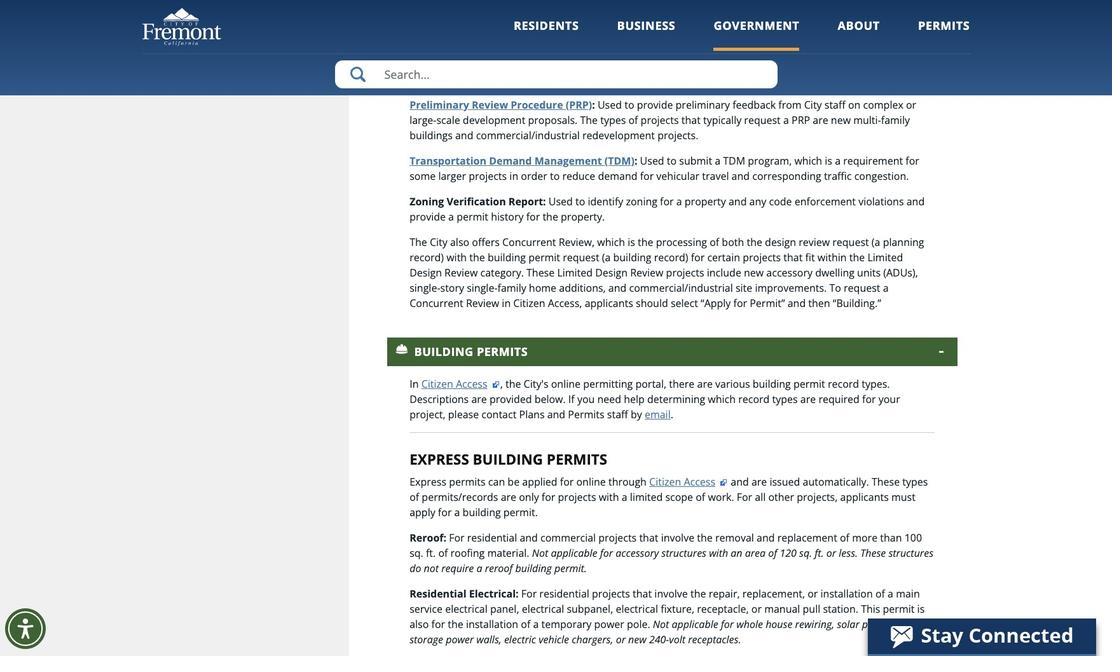 Task type: describe. For each thing, give the bounding box(es) containing it.
projects inside for residential and commercial projects that involve the removal and replacement of more than 100 sq. ft. of roofing material.
[[599, 531, 637, 545]]

most
[[571, 42, 595, 56]]

travel
[[703, 169, 729, 183]]

complex
[[864, 98, 904, 112]]

procedure
[[511, 98, 563, 112]]

a left full
[[670, 73, 676, 87]]

story
[[441, 281, 464, 295]]

review down 'category.' in the left of the page
[[466, 296, 500, 310]]

electric
[[504, 633, 536, 647]]

planning
[[884, 235, 925, 249]]

patio
[[519, 17, 545, 31]]

reviews,
[[631, 42, 670, 56]]

commercial/industrial inside 'used to provide preliminary feedback from city staff on complex or large-scale development proposals. the types of projects that typically request a prp are new multi-family buildings and commercial/industrial redevelopment projects.'
[[476, 129, 580, 143]]

for inside for residential and commercial projects that involve the removal and replacement of more than 100 sq. ft. of roofing material.
[[449, 531, 465, 545]]

0 vertical spatial .
[[830, 73, 833, 87]]

1 vertical spatial online
[[577, 475, 606, 489]]

projects up "select"
[[667, 266, 705, 280]]

storage
[[410, 633, 443, 647]]

a down verification
[[449, 210, 454, 224]]

projects,
[[797, 490, 838, 504]]

new down the about link
[[871, 57, 891, 71]]

permit inside the , the city's online permitting portal, there are various building permit record types. descriptions are provided below. if you need help determining which record types are required for your project, please contact plans and permits staff by
[[794, 377, 826, 391]]

about link
[[838, 18, 881, 51]]

violations
[[859, 195, 904, 209]]

zoning
[[626, 195, 658, 209]]

then
[[809, 296, 831, 310]]

and inside used to submit a tdm program, which is a requirement for some larger projects in order to reduce demand for vehicular travel and corresponding traffic congestion.
[[732, 169, 750, 183]]

for residential and commercial projects that involve the removal and replacement of more than 100 sq. ft. of roofing material.
[[410, 531, 923, 560]]

for up 'most'
[[588, 17, 604, 31]]

of inside the city also offers concurrent review, which is the processing of both the design review request (a planning record) with the building permit request (a building record) for certain projects that fit within the limited design review category. these limited design review projects include new accessory dwelling units (adus), single-story single-family home additions, and commercial/industrial site improvements. to request a concurrent review in citizen access, applicants should select "apply for permit" and then "building."
[[710, 235, 720, 249]]

building inside and are issued automatically. these types of permits/records are only for projects with a limited scope of work. for all other projects, applicants must apply for a building permit.
[[463, 506, 501, 520]]

residential for projects
[[540, 587, 590, 601]]

issued
[[770, 475, 801, 489]]

for inside the , the city's online permitting portal, there are various building permit record types. descriptions are provided below. if you need help determining which record types are required for your project, please contact plans and permits staff by
[[863, 393, 876, 407]]

for inside the not applicable for whole house rewiring, solar panels, battery storage power walls, electric vehicle chargers, or new 240-volt receptacles.
[[721, 618, 734, 632]]

review up development
[[472, 98, 508, 112]]

1 vertical spatial access
[[684, 475, 716, 489]]

applicants inside the city also offers concurrent review, which is the processing of both the design review request (a planning record) with the building permit request (a building record) for certain projects that fit within the limited design review category. these limited design review projects include new accessory dwelling units (adus), single-story single-family home additions, and commercial/industrial site improvements. to request a concurrent review in citizen access, applicants should select "apply for permit" and then "building."
[[585, 296, 634, 310]]

vehicle
[[539, 633, 569, 647]]

in for this
[[617, 57, 626, 71]]

common
[[530, 57, 574, 71]]

are up 'all'
[[752, 475, 768, 489]]

are inside 'used to provide preliminary feedback from city staff on complex or large-scale development proposals. the types of projects that typically request a prp are new multi-family buildings and commercial/industrial redevelopment projects.'
[[813, 113, 829, 127]]

use
[[673, 42, 689, 56]]

review up story
[[445, 266, 478, 280]]

types inside and are issued automatically. these types of permits/records are only for projects with a limited scope of work. for all other projects, applicants must apply for a building permit.
[[903, 475, 929, 489]]

building inside not applicable for accessory structures with an area of 120 sq. ft. or less. these structures do not require a reroof building permit.
[[516, 562, 552, 576]]

1 vertical spatial record
[[739, 393, 770, 407]]

(adus),
[[884, 266, 919, 280]]

power inside the not applicable for whole house rewiring, solar panels, battery storage power walls, electric vehicle chargers, or new 240-volt receptacles.
[[446, 633, 474, 647]]

0 vertical spatial concurrent
[[503, 235, 556, 249]]

business link
[[618, 18, 676, 51]]

1 record) from the left
[[410, 251, 444, 265]]

: for procedure
[[593, 98, 595, 112]]

home inside includes most design reviews, use permits, subdivisions, rezonings, and other entitlement applications. common projects in this category include single-family home additions, new commercial uses, and new multi-family buildings.
[[791, 57, 819, 71]]

commercial
[[455, 17, 516, 31]]

the down offers on the top left of the page
[[470, 251, 485, 265]]

permits/records
[[422, 490, 498, 504]]

review,
[[559, 235, 595, 249]]

online inside the , the city's online permitting portal, there are various building permit record types. descriptions are provided below. if you need help determining which record types are required for your project, please contact plans and permits staff by
[[551, 377, 581, 391]]

100
[[905, 531, 923, 545]]

some
[[410, 169, 436, 183]]

permits inside the , the city's online permitting portal, there are various building permit record types. descriptions are provided below. if you need help determining which record types are required for your project, please contact plans and permits staff by
[[568, 408, 605, 422]]

0 horizontal spatial limited
[[558, 266, 593, 280]]

a up travel
[[715, 154, 721, 168]]

of up "apply"
[[410, 490, 419, 504]]

0 horizontal spatial single-
[[410, 281, 441, 295]]

240-
[[650, 633, 670, 647]]

0 horizontal spatial concurrent
[[410, 296, 464, 310]]

of up less.
[[840, 531, 850, 545]]

for inside for residential projects that involve the repair, replacement, or installation of a main service electrical panel, electrical subpanel, electrical fixture, receptacle, or manual pull station. this permit is also for the installation of a temporary power pole.
[[432, 618, 445, 632]]

buildings.
[[597, 73, 643, 87]]

corresponding
[[753, 169, 822, 183]]

1 structures from the left
[[662, 546, 707, 560]]

through
[[609, 475, 647, 489]]

manual
[[765, 602, 801, 616]]

of right list
[[712, 73, 722, 87]]

permit inside the city also offers concurrent review, which is the processing of both the design review request (a planning record) with the building permit request (a building record) for certain projects that fit within the limited design review category. these limited design review projects include new accessory dwelling units (adus), single-story single-family home additions, and commercial/industrial site improvements. to request a concurrent review in citizen access, applicants should select "apply for permit" and then "building."
[[529, 251, 561, 265]]

area
[[745, 546, 766, 560]]

for up zoning
[[640, 169, 654, 183]]

category
[[649, 57, 689, 71]]

to left "create"
[[664, 17, 674, 31]]

preliminary review procedure (prp) link
[[410, 98, 593, 112]]

stay connected image
[[868, 619, 1096, 655]]

permit:
[[548, 17, 586, 31]]

1 horizontal spatial limited
[[868, 251, 904, 265]]

with inside the city also offers concurrent review, which is the processing of both the design review request (a planning record) with the building permit request (a building record) for certain projects that fit within the limited design review category. these limited design review projects include new accessory dwelling units (adus), single-story single-family home additions, and commercial/industrial site improvements. to request a concurrent review in citizen access, applicants should select "apply for permit" and then "building."
[[447, 251, 467, 265]]

are down be
[[501, 490, 517, 504]]

require
[[442, 562, 474, 576]]

these inside not applicable for accessory structures with an area of 120 sq. ft. or less. these structures do not require a reroof building permit.
[[861, 546, 886, 560]]

or up whole
[[752, 602, 762, 616]]

from
[[779, 98, 802, 112]]

a down vehicular
[[677, 195, 682, 209]]

restaurants
[[606, 17, 661, 31]]

used to identify zoning for a property and any code enforcement violations and provide a permit history for the property.
[[410, 195, 925, 224]]

involve inside for residential and commercial projects that involve the removal and replacement of more than 100 sq. ft. of roofing material.
[[661, 531, 695, 545]]

of inside not applicable for accessory structures with an area of 120 sq. ft. or less. these structures do not require a reroof building permit.
[[769, 546, 778, 560]]

0 vertical spatial (a
[[872, 235, 881, 249]]

2 horizontal spatial permits
[[919, 18, 971, 33]]

material.
[[488, 546, 530, 560]]

0 horizontal spatial .
[[671, 408, 674, 422]]

other inside and are issued automatically. these types of permits/records are only for projects with a limited scope of work. for all other projects, applicants must apply for a building permit.
[[769, 490, 795, 504]]

with inside and are issued automatically. these types of permits/records are only for projects with a limited scope of work. for all other projects, applicants must apply for a building permit.
[[599, 490, 619, 504]]

or inside 'used to provide preliminary feedback from city staff on complex or large-scale development proposals. the types of projects that typically request a prp are new multi-family buildings and commercial/industrial redevelopment projects.'
[[907, 98, 917, 112]]

city inside 'used to provide preliminary feedback from city staff on complex or large-scale development proposals. the types of projects that typically request a prp are new multi-family buildings and commercial/industrial redevelopment projects.'
[[805, 98, 822, 112]]

used inside the used to identify zoning for a property and any code enforcement violations and provide a permit history for the property.
[[549, 195, 573, 209]]

family down subdivisions,
[[760, 57, 789, 71]]

1 vertical spatial planning
[[725, 73, 766, 87]]

for inside not applicable for accessory structures with an area of 120 sq. ft. or less. these structures do not require a reroof building permit.
[[600, 546, 613, 560]]

request up within
[[833, 235, 870, 249]]

solar
[[838, 618, 860, 632]]

1 electrical from the left
[[445, 602, 488, 616]]

projects down both
[[743, 251, 781, 265]]

provided
[[490, 393, 532, 407]]

feedback
[[733, 98, 776, 112]]

1 horizontal spatial installation
[[821, 587, 873, 601]]

0 vertical spatial record
[[828, 377, 860, 391]]

to
[[830, 281, 842, 295]]

reduce
[[563, 169, 596, 183]]

for down report:
[[527, 210, 540, 224]]

family inside the city also offers concurrent review, which is the processing of both the design review request (a planning record) with the building permit request (a building record) for certain projects that fit within the limited design review category. these limited design review projects include new accessory dwelling units (adus), single-story single-family home additions, and commercial/industrial site improvements. to request a concurrent review in citizen access, applicants should select "apply for permit" and then "building."
[[498, 281, 527, 295]]

permits
[[449, 475, 486, 489]]

staff inside the , the city's online permitting portal, there are various building permit record types. descriptions are provided below. if you need help determining which record types are required for your project, please contact plans and permits staff by
[[607, 408, 628, 422]]

to for identify
[[576, 195, 586, 209]]

property
[[685, 195, 726, 209]]

that inside for residential and commercial projects that involve the removal and replacement of more than 100 sq. ft. of roofing material.
[[640, 531, 659, 545]]

a inside not applicable for accessory structures with an area of 120 sq. ft. or less. these structures do not require a reroof building permit.
[[477, 562, 483, 576]]

used for preliminary review procedure (prp) :
[[598, 98, 622, 112]]

chargers,
[[572, 633, 614, 647]]

a down permits/records
[[455, 506, 460, 520]]

email
[[645, 408, 671, 422]]

subdivisions,
[[734, 42, 795, 56]]

building inside the , the city's online permitting portal, there are various building permit record types. descriptions are provided below. if you need help determining which record types are required for your project, please contact plans and permits staff by
[[753, 377, 791, 391]]

single- inside includes most design reviews, use permits, subdivisions, rezonings, and other entitlement applications. common projects in this category include single-family home additions, new commercial uses, and new multi-family buildings.
[[729, 57, 760, 71]]

below.
[[535, 393, 566, 407]]

uses,
[[468, 73, 492, 87]]

these inside the city also offers concurrent review, which is the processing of both the design review request (a planning record) with the building permit request (a building record) for certain projects that fit within the limited design review category. these limited design review projects include new accessory dwelling units (adus), single-story single-family home additions, and commercial/industrial site improvements. to request a concurrent review in citizen access, applicants should select "apply for permit" and then "building."
[[527, 266, 555, 280]]

projects inside used to submit a tdm program, which is a requirement for some larger projects in order to reduce demand for vehicular travel and corresponding traffic congestion.
[[469, 169, 507, 183]]

the up units
[[850, 251, 866, 265]]

demand
[[489, 154, 532, 168]]

permitting
[[584, 377, 633, 391]]

applicable for projects
[[551, 546, 598, 560]]

residential
[[410, 587, 467, 601]]

select
[[671, 296, 699, 310]]

building up 'category.' in the left of the page
[[488, 251, 526, 265]]

are right there on the bottom of the page
[[698, 377, 713, 391]]

0 horizontal spatial :
[[523, 42, 526, 56]]

new up the procedure
[[516, 73, 535, 87]]

limited
[[630, 490, 663, 504]]

station.
[[824, 602, 859, 616]]

0 vertical spatial on
[[811, 17, 823, 31]]

residential electrical:
[[410, 587, 522, 601]]

for down applied
[[542, 490, 556, 504]]

to for submit
[[667, 154, 677, 168]]

involve inside for residential projects that involve the repair, replacement, or installation of a main service electrical panel, electrical subpanel, electrical fixture, receptacle, or manual pull station. this permit is also for the installation of a temporary power pole.
[[655, 587, 688, 601]]

a inside the city also offers concurrent review, which is the processing of both the design review request (a planning record) with the building permit request (a building record) for certain projects that fit within the limited design review category. these limited design review projects include new accessory dwelling units (adus), single-story single-family home additions, and commercial/industrial site improvements. to request a concurrent review in citizen access, applicants should select "apply for permit" and then "building."
[[884, 281, 889, 295]]

temporary
[[542, 618, 592, 632]]

0 vertical spatial planning
[[410, 42, 454, 56]]

Search text field
[[335, 60, 778, 88]]

of up electric
[[521, 618, 531, 632]]

email .
[[645, 408, 674, 422]]

design inside includes most design reviews, use permits, subdivisions, rezonings, and other entitlement applications. common projects in this category include single-family home additions, new commercial uses, and new multi-family buildings.
[[598, 42, 629, 56]]

the inside for residential and commercial projects that involve the removal and replacement of more than 100 sq. ft. of roofing material.
[[698, 531, 713, 545]]

not applicable for accessory structures with an area of 120 sq. ft. or less. these structures do not require a reroof building permit.
[[410, 546, 934, 576]]

for inside for residential projects that involve the repair, replacement, or installation of a main service electrical panel, electrical subpanel, electrical fixture, receptacle, or manual pull station. this permit is also for the installation of a temporary power pole.
[[522, 587, 537, 601]]

with inside not applicable for accessory structures with an area of 120 sq. ft. or less. these structures do not require a reroof building permit.
[[710, 546, 729, 560]]

a left main
[[888, 587, 894, 601]]

large-
[[410, 113, 437, 127]]

projects inside for residential projects that involve the repair, replacement, or installation of a main service electrical panel, electrical subpanel, electrical fixture, receptacle, or manual pull station. this permit is also for the installation of a temporary power pole.
[[592, 587, 630, 601]]

0 horizontal spatial permits
[[477, 344, 528, 359]]

management
[[535, 154, 602, 168]]

applicable for involve
[[672, 618, 719, 632]]

processing
[[656, 235, 708, 249]]

and inside and are issued automatically. these types of permits/records are only for projects with a limited scope of work. for all other projects, applicants must apply for a building permit.
[[731, 475, 749, 489]]

in inside the city also offers concurrent review, which is the processing of both the design review request (a planning record) with the building permit request (a building record) for certain projects that fit within the limited design review category. these limited design review projects include new accessory dwelling units (adus), single-story single-family home additions, and commercial/industrial site improvements. to request a concurrent review in citizen access, applicants should select "apply for permit" and then "building."
[[502, 296, 511, 310]]

permits link
[[919, 18, 971, 51]]

new inside the city also offers concurrent review, which is the processing of both the design review request (a planning record) with the building permit request (a building record) for certain projects that fit within the limited design review category. these limited design review projects include new accessory dwelling units (adus), single-story single-family home additions, and commercial/industrial site improvements. to request a concurrent review in citizen access, applicants should select "apply for permit" and then "building."
[[744, 266, 764, 280]]

or inside the not applicable for whole house rewiring, solar panels, battery storage power walls, electric vehicle chargers, or new 240-volt receptacles.
[[616, 633, 626, 647]]

citizen inside the city also offers concurrent review, which is the processing of both the design review request (a planning record) with the building permit request (a building record) for certain projects that fit within the limited design review category. these limited design review projects include new accessory dwelling units (adus), single-story single-family home additions, and commercial/industrial site improvements. to request a concurrent review in citizen access, applicants should select "apply for permit" and then "building."
[[514, 296, 546, 310]]

that inside for residential projects that involve the repair, replacement, or installation of a main service electrical panel, electrical subpanel, electrical fixture, receptacle, or manual pull station. this permit is also for the installation of a temporary power pole.
[[633, 587, 652, 601]]

other inside includes most design reviews, use permits, subdivisions, rezonings, and other entitlement applications. common projects in this category include single-family home additions, new commercial uses, and new multi-family buildings.
[[870, 42, 896, 56]]

new inside 'used to provide preliminary feedback from city staff on complex or large-scale development proposals. the types of projects that typically request a prp are new multi-family buildings and commercial/industrial redevelopment projects.'
[[831, 113, 851, 127]]

areas
[[782, 17, 808, 31]]

sq. inside not applicable for accessory structures with an area of 120 sq. ft. or less. these structures do not require a reroof building permit.
[[800, 546, 813, 560]]

1 vertical spatial project
[[768, 73, 802, 87]]

a up electric
[[533, 618, 539, 632]]

review up the should
[[631, 266, 664, 280]]

rewiring,
[[796, 618, 835, 632]]

projects inside includes most design reviews, use permits, subdivisions, rezonings, and other entitlement applications. common projects in this category include single-family home additions, new commercial uses, and new multi-family buildings.
[[577, 57, 615, 71]]

this
[[862, 602, 881, 616]]

the left "public"
[[826, 17, 841, 31]]

outdoor commercial patio permit: for restaurants to create outdoor dining areas on the public sidewalk.
[[410, 17, 919, 31]]

to down management
[[550, 169, 560, 183]]

0 vertical spatial project
[[457, 42, 493, 56]]

for down the permits
[[560, 475, 574, 489]]

or up "pull"
[[808, 587, 818, 601]]

various
[[716, 377, 751, 391]]

report:
[[509, 195, 546, 209]]

1 design from the left
[[410, 266, 442, 280]]

(pln)
[[496, 42, 523, 56]]

in for order
[[510, 169, 519, 183]]

enforcement
[[795, 195, 856, 209]]

descriptions
[[410, 393, 469, 407]]

commercial inside for residential and commercial projects that involve the removal and replacement of more than 100 sq. ft. of roofing material.
[[541, 531, 596, 545]]

the down residential electrical:
[[448, 618, 464, 632]]

projects inside and are issued automatically. these types of permits/records are only for projects with a limited scope of work. for all other projects, applicants must apply for a building permit.
[[558, 490, 597, 504]]

0 horizontal spatial access
[[456, 377, 488, 391]]

additions, inside includes most design reviews, use permits, subdivisions, rezonings, and other entitlement applications. common projects in this category include single-family home additions, new commercial uses, and new multi-family buildings.
[[822, 57, 868, 71]]

a up the traffic
[[835, 154, 841, 168]]

a down through
[[622, 490, 628, 504]]

are up please
[[472, 393, 487, 407]]

not for material.
[[532, 546, 549, 560]]

commercial inside includes most design reviews, use permits, subdivisions, rezonings, and other entitlement applications. common projects in this category include single-family home additions, new commercial uses, and new multi-family buildings.
[[410, 73, 465, 87]]

design inside the city also offers concurrent review, which is the processing of both the design review request (a planning record) with the building permit request (a building record) for certain projects that fit within the limited design review category. these limited design review projects include new accessory dwelling units (adus), single-story single-family home additions, and commercial/industrial site improvements. to request a concurrent review in citizen access, applicants should select "apply for permit" and then "building."
[[765, 235, 797, 249]]

main
[[897, 587, 920, 601]]

certain
[[708, 251, 741, 265]]

be
[[508, 475, 520, 489]]

preliminary
[[676, 98, 730, 112]]

determining
[[648, 393, 706, 407]]

contact
[[482, 408, 517, 422]]

the up the fixture,
[[691, 587, 707, 601]]



Task type: locate. For each thing, give the bounding box(es) containing it.
residents link
[[514, 18, 579, 51]]

which inside the city also offers concurrent review, which is the processing of both the design review request (a planning record) with the building permit request (a building record) for certain projects that fit within the limited design review category. these limited design review projects include new accessory dwelling units (adus), single-story single-family home additions, and commercial/industrial site improvements. to request a concurrent review in citizen access, applicants should select "apply for permit" and then "building."
[[598, 235, 625, 249]]

0 vertical spatial is
[[825, 154, 833, 168]]

record up required
[[828, 377, 860, 391]]

request inside 'used to provide preliminary feedback from city staff on complex or large-scale development proposals. the types of projects that typically request a prp are new multi-family buildings and commercial/industrial redevelopment projects.'
[[745, 113, 781, 127]]

design left review on the right top
[[765, 235, 797, 249]]

which inside the , the city's online permitting portal, there are various building permit record types. descriptions are provided below. if you need help determining which record types are required for your project, please contact plans and permits staff by
[[708, 393, 736, 407]]

projects inside 'used to provide preliminary feedback from city staff on complex or large-scale development proposals. the types of projects that typically request a prp are new multi-family buildings and commercial/industrial redevelopment projects.'
[[641, 113, 679, 127]]

additions, inside the city also offers concurrent review, which is the processing of both the design review request (a planning record) with the building permit request (a building record) for certain projects that fit within the limited design review category. these limited design review projects include new accessory dwelling units (adus), single-story single-family home additions, and commercial/industrial site improvements. to request a concurrent review in citizen access, applicants should select "apply for permit" and then "building."
[[559, 281, 606, 295]]

the inside the used to identify zoning for a property and any code enforcement violations and provide a permit history for the property.
[[543, 210, 559, 224]]

types
[[804, 73, 830, 87], [601, 113, 626, 127], [773, 393, 798, 407], [903, 475, 929, 489]]

permit"
[[750, 296, 785, 310]]

of inside 'used to provide preliminary feedback from city staff on complex or large-scale development proposals. the types of projects that typically request a prp are new multi-family buildings and commercial/industrial redevelopment projects.'
[[629, 113, 638, 127]]

the inside the , the city's online permitting portal, there are various building permit record types. descriptions are provided below. if you need help determining which record types are required for your project, please contact plans and permits staff by
[[506, 377, 521, 391]]

structures
[[662, 546, 707, 560], [889, 546, 934, 560]]

that up 'pole.'
[[633, 587, 652, 601]]

applicable up subpanel,
[[551, 546, 598, 560]]

are right the prp
[[813, 113, 829, 127]]

1 horizontal spatial design
[[765, 235, 797, 249]]

0 vertical spatial installation
[[821, 587, 873, 601]]

multi- inside includes most design reviews, use permits, subdivisions, rezonings, and other entitlement applications. common projects in this category include single-family home additions, new commercial uses, and new multi-family buildings.
[[538, 73, 566, 87]]

1 vertical spatial power
[[446, 633, 474, 647]]

0 horizontal spatial electrical
[[445, 602, 488, 616]]

required
[[819, 393, 860, 407]]

to for provide
[[625, 98, 635, 112]]

1 vertical spatial other
[[769, 490, 795, 504]]

need
[[598, 393, 622, 407]]

0 vertical spatial limited
[[868, 251, 904, 265]]

on inside 'used to provide preliminary feedback from city staff on complex or large-scale development proposals. the types of projects that typically request a prp are new multi-family buildings and commercial/industrial redevelopment projects.'
[[849, 98, 861, 112]]

0 horizontal spatial design
[[598, 42, 629, 56]]

family down 'category.' in the left of the page
[[498, 281, 527, 295]]

0 horizontal spatial which
[[598, 235, 625, 249]]

not inside the not applicable for whole house rewiring, solar panels, battery storage power walls, electric vehicle chargers, or new 240-volt receptacles.
[[653, 618, 670, 632]]

a inside 'used to provide preliminary feedback from city staff on complex or large-scale development proposals. the types of projects that typically request a prp are new multi-family buildings and commercial/industrial redevelopment projects.'
[[784, 113, 789, 127]]

: left includes
[[523, 42, 526, 56]]

or
[[907, 98, 917, 112], [827, 546, 837, 560], [808, 587, 818, 601], [752, 602, 762, 616], [616, 633, 626, 647]]

or right chargers, on the bottom
[[616, 633, 626, 647]]

sq. up do
[[410, 546, 424, 560]]

other
[[870, 42, 896, 56], [769, 490, 795, 504]]

ft. inside not applicable for accessory structures with an area of 120 sq. ft. or less. these structures do not require a reroof building permit.
[[815, 546, 824, 560]]

government link
[[714, 18, 800, 51]]

0 horizontal spatial record)
[[410, 251, 444, 265]]

0 horizontal spatial power
[[446, 633, 474, 647]]

2 vertical spatial permits
[[568, 408, 605, 422]]

(a down property.
[[602, 251, 611, 265]]

receptacle,
[[698, 602, 749, 616]]

on right areas
[[811, 17, 823, 31]]

walls,
[[477, 633, 502, 647]]

and inside 'used to provide preliminary feedback from city staff on complex or large-scale development proposals. the types of projects that typically request a prp are new multi-family buildings and commercial/industrial redevelopment projects.'
[[456, 129, 474, 143]]

permits right sidewalk.
[[919, 18, 971, 33]]

citizen up scope
[[650, 475, 682, 489]]

0 horizontal spatial applicable
[[551, 546, 598, 560]]

is inside for residential projects that involve the repair, replacement, or installation of a main service electrical panel, electrical subpanel, electrical fixture, receptacle, or manual pull station. this permit is also for the installation of a temporary power pole.
[[918, 602, 925, 616]]

verification
[[447, 195, 506, 209]]

2 horizontal spatial which
[[795, 154, 823, 168]]

the inside the city also offers concurrent review, which is the processing of both the design review request (a planning record) with the building permit request (a building record) for certain projects that fit within the limited design review category. these limited design review projects include new accessory dwelling units (adus), single-story single-family home additions, and commercial/industrial site improvements. to request a concurrent review in citizen access, applicants should select "apply for permit" and then "building."
[[410, 235, 427, 249]]

0 vertical spatial commercial/industrial
[[476, 129, 580, 143]]

record) up story
[[410, 251, 444, 265]]

record
[[828, 377, 860, 391], [739, 393, 770, 407]]

with left an
[[710, 546, 729, 560]]

1 vertical spatial also
[[410, 618, 429, 632]]

0 vertical spatial design
[[598, 42, 629, 56]]

residential inside for residential and commercial projects that involve the removal and replacement of more than 100 sq. ft. of roofing material.
[[468, 531, 517, 545]]

1 vertical spatial provide
[[410, 210, 446, 224]]

power up chargers, on the bottom
[[595, 618, 625, 632]]

2 sq. from the left
[[800, 546, 813, 560]]

0 horizontal spatial structures
[[662, 546, 707, 560]]

of up "certain"
[[710, 235, 720, 249]]

types left required
[[773, 393, 798, 407]]

1 horizontal spatial accessory
[[767, 266, 813, 280]]

the down zoning
[[410, 235, 427, 249]]

building right the various
[[753, 377, 791, 391]]

1 vertical spatial permit.
[[555, 562, 587, 576]]

accessory inside the city also offers concurrent review, which is the processing of both the design review request (a planning record) with the building permit request (a building record) for certain projects that fit within the limited design review category. these limited design review projects include new accessory dwelling units (adus), single-story single-family home additions, and commercial/industrial site improvements. to request a concurrent review in citizen access, applicants should select "apply for permit" and then "building."
[[767, 266, 813, 280]]

1 vertical spatial not
[[653, 618, 670, 632]]

building
[[415, 344, 474, 359]]

staff down need
[[607, 408, 628, 422]]

building
[[473, 450, 543, 470]]

power
[[595, 618, 625, 632], [446, 633, 474, 647]]

permits down you
[[568, 408, 605, 422]]

commercial/industrial up transportation demand management (tdm) :
[[476, 129, 580, 143]]

that down preliminary at the right top of page
[[682, 113, 701, 127]]

2 vertical spatial citizen
[[650, 475, 682, 489]]

used inside used to submit a tdm program, which is a requirement for some larger projects in order to reduce demand for vehicular travel and corresponding traffic congestion.
[[640, 154, 665, 168]]

that inside the city also offers concurrent review, which is the processing of both the design review request (a planning record) with the building permit request (a building record) for certain projects that fit within the limited design review category. these limited design review projects include new accessory dwelling units (adus), single-story single-family home additions, and commercial/industrial site improvements. to request a concurrent review in citizen access, applicants should select "apply for permit" and then "building."
[[784, 251, 803, 265]]

1 horizontal spatial not
[[653, 618, 670, 632]]

1 horizontal spatial project
[[768, 73, 802, 87]]

outdoor
[[410, 17, 453, 31]]

buildings
[[410, 129, 453, 143]]

1 horizontal spatial record)
[[654, 251, 689, 265]]

project,
[[410, 408, 446, 422]]

2 horizontal spatial citizen
[[650, 475, 682, 489]]

power left walls,
[[446, 633, 474, 647]]

of up "this" at the right of the page
[[876, 587, 886, 601]]

you
[[578, 393, 595, 407]]

for up storage
[[432, 618, 445, 632]]

than
[[881, 531, 903, 545]]

only
[[519, 490, 539, 504]]

these inside and are issued automatically. these types of permits/records are only for projects with a limited scope of work. for all other projects, applicants must apply for a building permit.
[[872, 475, 900, 489]]

reroof
[[485, 562, 513, 576]]

include inside the city also offers concurrent review, which is the processing of both the design review request (a planning record) with the building permit request (a building record) for certain projects that fit within the limited design review category. these limited design review projects include new accessory dwelling units (adus), single-story single-family home additions, and commercial/industrial site improvements. to request a concurrent review in citizen access, applicants should select "apply for permit" and then "building."
[[707, 266, 742, 280]]

citizen access link for limited
[[650, 475, 729, 489]]

0 vertical spatial multi-
[[538, 73, 566, 87]]

2 vertical spatial used
[[549, 195, 573, 209]]

0 horizontal spatial commercial/industrial
[[476, 129, 580, 143]]

applicants inside and are issued automatically. these types of permits/records are only for projects with a limited scope of work. for all other projects, applicants must apply for a building permit.
[[841, 490, 889, 504]]

repair,
[[709, 587, 740, 601]]

permit down review, in the right top of the page
[[529, 251, 561, 265]]

ft. inside for residential and commercial projects that involve the removal and replacement of more than 100 sq. ft. of roofing material.
[[426, 546, 436, 560]]

accessory inside not applicable for accessory structures with an area of 120 sq. ft. or less. these structures do not require a reroof building permit.
[[616, 546, 659, 560]]

building up the should
[[614, 251, 652, 265]]

of left work.
[[696, 490, 706, 504]]

for down receptacle, at the right bottom
[[721, 618, 734, 632]]

0 vertical spatial provide
[[637, 98, 673, 112]]

permit. inside and are issued automatically. these types of permits/records are only for projects with a limited scope of work. for all other projects, applicants must apply for a building permit.
[[504, 506, 538, 520]]

1 vertical spatial limited
[[558, 266, 593, 280]]

pull
[[803, 602, 821, 616]]

1 ft. from the left
[[426, 546, 436, 560]]

the city also offers concurrent review, which is the processing of both the design review request (a planning record) with the building permit request (a building record) for certain projects that fit within the limited design review category. these limited design review projects include new accessory dwelling units (adus), single-story single-family home additions, and commercial/industrial site improvements. to request a concurrent review in citizen access, applicants should select "apply for permit" and then "building."
[[410, 235, 925, 310]]

applicable inside not applicable for accessory structures with an area of 120 sq. ft. or less. these structures do not require a reroof building permit.
[[551, 546, 598, 560]]

0 vertical spatial other
[[870, 42, 896, 56]]

concurrent down the history at the left top of the page
[[503, 235, 556, 249]]

apply
[[410, 506, 436, 520]]

0 horizontal spatial permit.
[[504, 506, 538, 520]]

1 vertical spatial applicable
[[672, 618, 719, 632]]

0 horizontal spatial (a
[[602, 251, 611, 265]]

additions,
[[822, 57, 868, 71], [559, 281, 606, 295]]

permit inside for residential projects that involve the repair, replacement, or installation of a main service electrical panel, electrical subpanel, electrical fixture, receptacle, or manual pull station. this permit is also for the installation of a temporary power pole.
[[883, 602, 915, 616]]

1 horizontal spatial with
[[599, 490, 619, 504]]

2 record) from the left
[[654, 251, 689, 265]]

planning up entitlement at the top
[[410, 42, 454, 56]]

permits
[[547, 450, 608, 470]]

new
[[871, 57, 891, 71], [516, 73, 535, 87], [831, 113, 851, 127], [744, 266, 764, 280], [629, 633, 647, 647]]

for down the processing
[[691, 251, 705, 265]]

access up scope
[[684, 475, 716, 489]]

2 ft. from the left
[[815, 546, 824, 560]]

for left 'all'
[[737, 490, 753, 504]]

construction hat image
[[395, 344, 408, 356]]

1 horizontal spatial other
[[870, 42, 896, 56]]

citizen access link for are
[[422, 377, 500, 391]]

installation up walls,
[[466, 618, 519, 632]]

2 horizontal spatial is
[[918, 602, 925, 616]]

multi- inside 'used to provide preliminary feedback from city staff on complex or large-scale development proposals. the types of projects that typically request a prp are new multi-family buildings and commercial/industrial redevelopment projects.'
[[854, 113, 882, 127]]

2 vertical spatial with
[[710, 546, 729, 560]]

types down the rezonings,
[[804, 73, 830, 87]]

planning up feedback
[[725, 73, 766, 87]]

residential inside for residential projects that involve the repair, replacement, or installation of a main service electrical panel, electrical subpanel, electrical fixture, receptacle, or manual pull station. this permit is also for the installation of a temporary power pole.
[[540, 587, 590, 601]]

1 vertical spatial applicants
[[841, 490, 889, 504]]

structures down 100
[[889, 546, 934, 560]]

service
[[410, 602, 443, 616]]

applicable
[[551, 546, 598, 560], [672, 618, 719, 632]]

all
[[755, 490, 766, 504]]

1 horizontal spatial :
[[593, 98, 595, 112]]

is
[[825, 154, 833, 168], [628, 235, 636, 249], [918, 602, 925, 616]]

to
[[664, 17, 674, 31], [625, 98, 635, 112], [667, 154, 677, 168], [550, 169, 560, 183], [576, 195, 586, 209]]

with down through
[[599, 490, 619, 504]]

0 vertical spatial residential
[[468, 531, 517, 545]]

battery
[[897, 618, 929, 632]]

0 horizontal spatial design
[[410, 266, 442, 280]]

that
[[682, 113, 701, 127], [784, 251, 803, 265], [640, 531, 659, 545], [633, 587, 652, 601]]

in citizen access
[[410, 377, 488, 391]]

projects down limited
[[599, 531, 637, 545]]

within
[[818, 251, 847, 265]]

provide inside 'used to provide preliminary feedback from city staff on complex or large-scale development proposals. the types of projects that typically request a prp are new multi-family buildings and commercial/industrial redevelopment projects.'
[[637, 98, 673, 112]]

is inside the city also offers concurrent review, which is the processing of both the design review request (a planning record) with the building permit request (a building record) for certain projects that fit within the limited design review category. these limited design review projects include new accessory dwelling units (adus), single-story single-family home additions, and commercial/industrial site improvements. to request a concurrent review in citizen access, applicants should select "apply for permit" and then "building."
[[628, 235, 636, 249]]

provide inside the used to identify zoning for a property and any code enforcement violations and provide a permit history for the property.
[[410, 210, 446, 224]]

1 horizontal spatial citizen
[[514, 296, 546, 310]]

also left offers on the top left of the page
[[450, 235, 470, 249]]

power inside for residential projects that involve the repair, replacement, or installation of a main service electrical panel, electrical subpanel, electrical fixture, receptacle, or manual pull station. this permit is also for the installation of a temporary power pole.
[[595, 618, 625, 632]]

citizen up the descriptions
[[422, 377, 454, 391]]

more
[[853, 531, 878, 545]]

of up redevelopment
[[629, 113, 638, 127]]

"building."
[[833, 296, 882, 310]]

that inside 'used to provide preliminary feedback from city staff on complex or large-scale development proposals. the types of projects that typically request a prp are new multi-family buildings and commercial/industrial redevelopment projects.'
[[682, 113, 701, 127]]

permits up , on the left bottom of page
[[477, 344, 528, 359]]

electrical:
[[469, 587, 519, 601]]

2 vertical spatial in
[[502, 296, 511, 310]]

1 horizontal spatial electrical
[[522, 602, 565, 616]]

2 structures from the left
[[889, 546, 934, 560]]

permit. up subpanel,
[[555, 562, 587, 576]]

staff inside 'used to provide preliminary feedback from city staff on complex or large-scale development proposals. the types of projects that typically request a prp are new multi-family buildings and commercial/industrial redevelopment projects.'
[[825, 98, 846, 112]]

: for management
[[635, 154, 638, 168]]

0 horizontal spatial the
[[410, 235, 427, 249]]

commercial
[[410, 73, 465, 87], [541, 531, 596, 545]]

concurrent down story
[[410, 296, 464, 310]]

1 horizontal spatial city
[[805, 98, 822, 112]]

family up (prp)
[[566, 73, 595, 87]]

used for transportation demand management (tdm) :
[[640, 154, 665, 168]]

1 horizontal spatial residential
[[540, 587, 590, 601]]

tdm
[[724, 154, 746, 168]]

that up not applicable for accessory structures with an area of 120 sq. ft. or less. these structures do not require a reroof building permit. at bottom
[[640, 531, 659, 545]]

for up the congestion.
[[906, 154, 920, 168]]

0 vertical spatial include
[[692, 57, 727, 71]]

residential for and
[[468, 531, 517, 545]]

0 vertical spatial accessory
[[767, 266, 813, 280]]

for right zoning
[[660, 195, 674, 209]]

which inside used to submit a tdm program, which is a requirement for some larger projects in order to reduce demand for vehicular travel and corresponding traffic congestion.
[[795, 154, 823, 168]]

0 vertical spatial not
[[532, 546, 549, 560]]

involve
[[661, 531, 695, 545], [655, 587, 688, 601]]

which for (a
[[598, 235, 625, 249]]

,
[[500, 377, 503, 391]]

0 horizontal spatial citizen access link
[[422, 377, 500, 391]]

and inside the , the city's online permitting portal, there are various building permit record types. descriptions are provided below. if you need help determining which record types are required for your project, please contact plans and permits staff by
[[548, 408, 566, 422]]

government
[[714, 18, 800, 33]]

citizen access link
[[422, 377, 500, 391], [650, 475, 729, 489]]

are left required
[[801, 393, 816, 407]]

building permits
[[415, 344, 528, 359]]

limited up (adus), at the right of the page
[[868, 251, 904, 265]]

for down permits/records
[[438, 506, 452, 520]]

include inside includes most design reviews, use permits, subdivisions, rezonings, and other entitlement applications. common projects in this category include single-family home additions, new commercial uses, and new multi-family buildings.
[[692, 57, 727, 71]]

0 horizontal spatial other
[[769, 490, 795, 504]]

0 vertical spatial in
[[617, 57, 626, 71]]

family down "complex"
[[882, 113, 910, 127]]

1 horizontal spatial sq.
[[800, 546, 813, 560]]

house
[[766, 618, 793, 632]]

demand
[[598, 169, 638, 183]]

1 horizontal spatial concurrent
[[503, 235, 556, 249]]

1 horizontal spatial single-
[[467, 281, 498, 295]]

to down buildings.
[[625, 98, 635, 112]]

for up subpanel,
[[600, 546, 613, 560]]

which for traffic
[[795, 154, 823, 168]]

1 horizontal spatial planning
[[725, 73, 766, 87]]

is down zoning
[[628, 235, 636, 249]]

or left less.
[[827, 546, 837, 560]]

, the city's online permitting portal, there are various building permit record types. descriptions are provided below. if you need help determining which record types are required for your project, please contact plans and permits staff by
[[410, 377, 901, 422]]

family inside 'used to provide preliminary feedback from city staff on complex or large-scale development proposals. the types of projects that typically request a prp are new multi-family buildings and commercial/industrial redevelopment projects.'
[[882, 113, 910, 127]]

permits
[[919, 18, 971, 33], [477, 344, 528, 359], [568, 408, 605, 422]]

of
[[712, 73, 722, 87], [629, 113, 638, 127], [710, 235, 720, 249], [410, 490, 419, 504], [696, 490, 706, 504], [840, 531, 850, 545], [439, 546, 448, 560], [769, 546, 778, 560], [876, 587, 886, 601], [521, 618, 531, 632]]

in down 'category.' in the left of the page
[[502, 296, 511, 310]]

0 vertical spatial used
[[598, 98, 622, 112]]

a
[[670, 73, 676, 87], [784, 113, 789, 127], [715, 154, 721, 168], [835, 154, 841, 168], [677, 195, 682, 209], [449, 210, 454, 224], [884, 281, 889, 295], [622, 490, 628, 504], [455, 506, 460, 520], [477, 562, 483, 576], [888, 587, 894, 601], [533, 618, 539, 632]]

types up redevelopment
[[601, 113, 626, 127]]

new inside the not applicable for whole house rewiring, solar panels, battery storage power walls, electric vehicle chargers, or new 240-volt receptacles.
[[629, 633, 647, 647]]

0 vertical spatial permit.
[[504, 506, 538, 520]]

1 horizontal spatial citizen access link
[[650, 475, 729, 489]]

0 horizontal spatial commercial
[[410, 73, 465, 87]]

permit down verification
[[457, 210, 489, 224]]

not for fixture,
[[653, 618, 670, 632]]

panels,
[[863, 618, 895, 632]]

1 vertical spatial multi-
[[854, 113, 882, 127]]

view a full list of planning project types link
[[646, 73, 830, 87]]

used to submit a tdm program, which is a requirement for some larger projects in order to reduce demand for vehicular travel and corresponding traffic congestion.
[[410, 154, 920, 183]]

1 vertical spatial installation
[[466, 618, 519, 632]]

is inside used to submit a tdm program, which is a requirement for some larger projects in order to reduce demand for vehicular travel and corresponding traffic congestion.
[[825, 154, 833, 168]]

request
[[745, 113, 781, 127], [833, 235, 870, 249], [563, 251, 600, 265], [844, 281, 881, 295]]

commercial down express permits can be applied for online through citizen access
[[541, 531, 596, 545]]

also inside for residential projects that involve the repair, replacement, or installation of a main service electrical panel, electrical subpanel, electrical fixture, receptacle, or manual pull station. this permit is also for the installation of a temporary power pole.
[[410, 618, 429, 632]]

0 horizontal spatial is
[[628, 235, 636, 249]]

applicants down automatically.
[[841, 490, 889, 504]]

1 vertical spatial the
[[410, 235, 427, 249]]

these down more
[[861, 546, 886, 560]]

home inside the city also offers concurrent review, which is the processing of both the design review request (a planning record) with the building permit request (a building record) for certain projects that fit within the limited design review category. these limited design review projects include new accessory dwelling units (adus), single-story single-family home additions, and commercial/industrial site improvements. to request a concurrent review in citizen access, applicants should select "apply for permit" and then "building."
[[529, 281, 557, 295]]

access left , on the left bottom of page
[[456, 377, 488, 391]]

staff
[[825, 98, 846, 112], [607, 408, 628, 422]]

commercial/industrial
[[476, 129, 580, 143], [630, 281, 733, 295]]

for right electrical: at the left of page
[[522, 587, 537, 601]]

home down the rezonings,
[[791, 57, 819, 71]]

also inside the city also offers concurrent review, which is the processing of both the design review request (a planning record) with the building permit request (a building record) for certain projects that fit within the limited design review category. these limited design review projects include new accessory dwelling units (adus), single-story single-family home additions, and commercial/industrial site improvements. to request a concurrent review in citizen access, applicants should select "apply for permit" and then "building."
[[450, 235, 470, 249]]

request up the "building."
[[844, 281, 881, 295]]

for residential projects that involve the repair, replacement, or installation of a main service electrical panel, electrical subpanel, electrical fixture, receptacle, or manual pull station. this permit is also for the installation of a temporary power pole.
[[410, 587, 925, 632]]

project up from
[[768, 73, 802, 87]]

online down the permits
[[577, 475, 606, 489]]

express
[[410, 450, 469, 470]]

accessory up improvements.
[[767, 266, 813, 280]]

redevelopment
[[583, 129, 655, 143]]

is for a
[[825, 154, 833, 168]]

request down feedback
[[745, 113, 781, 127]]

any
[[750, 195, 767, 209]]

a left the prp
[[784, 113, 789, 127]]

receptacles.
[[689, 633, 742, 647]]

types.
[[862, 377, 890, 391]]

installation up station.
[[821, 587, 873, 601]]

1 vertical spatial is
[[628, 235, 636, 249]]

1 vertical spatial (a
[[602, 251, 611, 265]]

request down review, in the right top of the page
[[563, 251, 600, 265]]

not inside not applicable for accessory structures with an area of 120 sq. ft. or less. these structures do not require a reroof building permit.
[[532, 546, 549, 560]]

order
[[521, 169, 548, 183]]

structures left an
[[662, 546, 707, 560]]

project
[[457, 42, 493, 56], [768, 73, 802, 87]]

for
[[906, 154, 920, 168], [640, 169, 654, 183], [660, 195, 674, 209], [527, 210, 540, 224], [691, 251, 705, 265], [734, 296, 748, 310], [863, 393, 876, 407], [560, 475, 574, 489], [542, 490, 556, 504], [438, 506, 452, 520], [600, 546, 613, 560], [432, 618, 445, 632], [721, 618, 734, 632]]

1 vertical spatial city
[[430, 235, 448, 249]]

the right both
[[747, 235, 763, 249]]

or inside not applicable for accessory structures with an area of 120 sq. ft. or less. these structures do not require a reroof building permit.
[[827, 546, 837, 560]]

1 vertical spatial concurrent
[[410, 296, 464, 310]]

electrical up 'temporary'
[[522, 602, 565, 616]]

permit. inside not applicable for accessory structures with an area of 120 sq. ft. or less. these structures do not require a reroof building permit.
[[555, 562, 587, 576]]

of up not
[[439, 546, 448, 560]]

3 electrical from the left
[[616, 602, 659, 616]]

1 horizontal spatial is
[[825, 154, 833, 168]]

the left the processing
[[638, 235, 654, 249]]

replacement,
[[743, 587, 806, 601]]

0 vertical spatial with
[[447, 251, 467, 265]]

outdoor
[[709, 17, 747, 31]]

permit inside the used to identify zoning for a property and any code enforcement violations and provide a permit history for the property.
[[457, 210, 489, 224]]

projects
[[577, 57, 615, 71], [641, 113, 679, 127], [469, 169, 507, 183], [743, 251, 781, 265], [667, 266, 705, 280], [558, 490, 597, 504], [599, 531, 637, 545], [592, 587, 630, 601]]

also
[[450, 235, 470, 249], [410, 618, 429, 632]]

1 vertical spatial citizen
[[422, 377, 454, 391]]

for inside and are issued automatically. these types of permits/records are only for projects with a limited scope of work. for all other projects, applicants must apply for a building permit.
[[737, 490, 753, 504]]

accessory
[[767, 266, 813, 280], [616, 546, 659, 560]]

permit down main
[[883, 602, 915, 616]]

to inside the used to identify zoning for a property and any code enforcement violations and provide a permit history for the property.
[[576, 195, 586, 209]]

1 horizontal spatial the
[[581, 113, 598, 127]]

planning project (pln) :
[[410, 42, 526, 56]]

sq. inside for residential and commercial projects that involve the removal and replacement of more than 100 sq. ft. of roofing material.
[[410, 546, 424, 560]]

types inside 'used to provide preliminary feedback from city staff on complex or large-scale development proposals. the types of projects that typically request a prp are new multi-family buildings and commercial/industrial redevelopment projects.'
[[601, 113, 626, 127]]

dwelling
[[816, 266, 855, 280]]

traffic
[[825, 169, 852, 183]]

.
[[830, 73, 833, 87], [671, 408, 674, 422]]

applicable inside the not applicable for whole house rewiring, solar panels, battery storage power walls, electric vehicle chargers, or new 240-volt receptacles.
[[672, 618, 719, 632]]

0 horizontal spatial not
[[532, 546, 549, 560]]

used inside 'used to provide preliminary feedback from city staff on complex or large-scale development proposals. the types of projects that typically request a prp are new multi-family buildings and commercial/industrial redevelopment projects.'
[[598, 98, 622, 112]]

to inside 'used to provide preliminary feedback from city staff on complex or large-scale development proposals. the types of projects that typically request a prp are new multi-family buildings and commercial/industrial redevelopment projects.'
[[625, 98, 635, 112]]

on left "complex"
[[849, 98, 861, 112]]

1 horizontal spatial home
[[791, 57, 819, 71]]

2 design from the left
[[596, 266, 628, 280]]

program,
[[748, 154, 792, 168]]

ft. down replacement on the bottom of the page
[[815, 546, 824, 560]]

commercial/industrial inside the city also offers concurrent review, which is the processing of both the design review request (a planning record) with the building permit request (a building record) for certain projects that fit within the limited design review category. these limited design review projects include new accessory dwelling units (adus), single-story single-family home additions, and commercial/industrial site improvements. to request a concurrent review in citizen access, applicants should select "apply for permit" and then "building."
[[630, 281, 733, 295]]

. down the rezonings,
[[830, 73, 833, 87]]

city inside the city also offers concurrent review, which is the processing of both the design review request (a planning record) with the building permit request (a building record) for certain projects that fit within the limited design review category. these limited design review projects include new accessory dwelling units (adus), single-story single-family home additions, and commercial/industrial site improvements. to request a concurrent review in citizen access, applicants should select "apply for permit" and then "building."
[[430, 235, 448, 249]]

1 sq. from the left
[[410, 546, 424, 560]]

create
[[676, 17, 706, 31]]

0 vertical spatial commercial
[[410, 73, 465, 87]]

involve up not applicable for accessory structures with an area of 120 sq. ft. or less. these structures do not require a reroof building permit. at bottom
[[661, 531, 695, 545]]

2 vertical spatial which
[[708, 393, 736, 407]]

sq.
[[410, 546, 424, 560], [800, 546, 813, 560]]

0 horizontal spatial with
[[447, 251, 467, 265]]

for down site
[[734, 296, 748, 310]]

0 horizontal spatial staff
[[607, 408, 628, 422]]

1 horizontal spatial staff
[[825, 98, 846, 112]]

0 vertical spatial :
[[523, 42, 526, 56]]

staff right from
[[825, 98, 846, 112]]

larger
[[439, 169, 466, 183]]

2 horizontal spatial :
[[635, 154, 638, 168]]

view a full list of planning project types .
[[646, 73, 833, 87]]

1 horizontal spatial applicable
[[672, 618, 719, 632]]

provide down view in the top right of the page
[[637, 98, 673, 112]]

which up corresponding
[[795, 154, 823, 168]]

(tdm)
[[605, 154, 635, 168]]

is for the
[[628, 235, 636, 249]]

permit. down only
[[504, 506, 538, 520]]

prp
[[792, 113, 811, 127]]

projects up projects. on the top right
[[641, 113, 679, 127]]

0 horizontal spatial citizen
[[422, 377, 454, 391]]

2 electrical from the left
[[522, 602, 565, 616]]

0 horizontal spatial record
[[739, 393, 770, 407]]

in inside used to submit a tdm program, which is a requirement for some larger projects in order to reduce demand for vehicular travel and corresponding traffic congestion.
[[510, 169, 519, 183]]

1 vertical spatial include
[[707, 266, 742, 280]]

multi-
[[538, 73, 566, 87], [854, 113, 882, 127]]

0 vertical spatial access
[[456, 377, 488, 391]]

used
[[598, 98, 622, 112], [640, 154, 665, 168], [549, 195, 573, 209]]



Task type: vqa. For each thing, say whether or not it's contained in the screenshot.
For more information on this policy, please contact the City of Fremont webmaster by email at webupdate@fremont.gov or call 510-284-4000.
no



